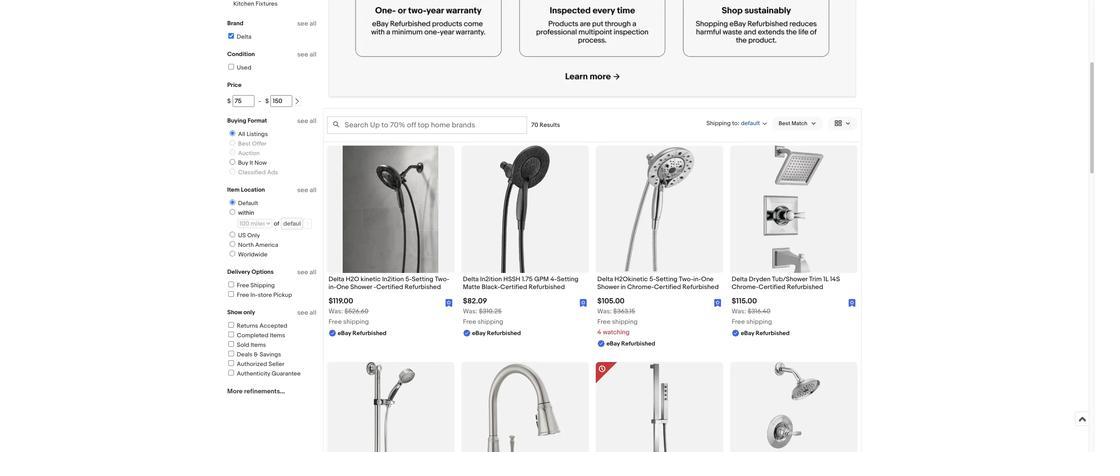 Task type: locate. For each thing, give the bounding box(es) containing it.
chrome- right in
[[627, 283, 654, 291]]

- right h2o
[[374, 283, 376, 291]]

best for best match
[[779, 120, 791, 127]]

4 shipping from the left
[[747, 318, 772, 326]]

1 shower from the left
[[350, 283, 372, 291]]

see for brand
[[297, 20, 308, 28]]

4 see from the top
[[297, 186, 308, 194]]

Minimum Value text field
[[233, 95, 254, 107]]

authorized seller
[[237, 361, 284, 368]]

delta inside delta in2ition hssh 1.75 gpm 4-setting matte black-certified refurbished
[[463, 275, 479, 284]]

1 $ from the left
[[227, 97, 231, 105]]

best up the "auction" link
[[238, 140, 251, 147]]

buy
[[238, 159, 248, 167]]

default text field
[[281, 218, 303, 230]]

1 horizontal spatial chrome-
[[732, 283, 759, 291]]

ebay refurbished down was: $310.25 free shipping
[[472, 330, 521, 337]]

free in-store pickup link
[[227, 292, 292, 299]]

classified ads link
[[226, 169, 280, 176]]

4 see all from the top
[[297, 186, 317, 194]]

accepted
[[260, 322, 288, 330]]

ebay refurbished
[[338, 330, 387, 337], [472, 330, 521, 337], [741, 330, 790, 337], [607, 340, 656, 348]]

certified inside delta h2o kinetic in2ition 5-setting two- in-one shower -certified refurbished
[[376, 283, 403, 291]]

1 horizontal spatial in-
[[694, 275, 701, 284]]

see all for item location
[[297, 186, 317, 194]]

free inside was: $526.60 free shipping
[[329, 318, 342, 326]]

3 was: from the left
[[598, 308, 612, 316]]

see all for condition
[[297, 50, 317, 59]]

Free Shipping checkbox
[[228, 282, 234, 288]]

was: down $119.00
[[329, 308, 343, 316]]

free for was: $363.15 free shipping 4 watching
[[598, 318, 611, 326]]

see for buying format
[[297, 117, 308, 125]]

$
[[227, 97, 231, 105], [265, 97, 269, 105]]

1 horizontal spatial setting
[[557, 275, 579, 284]]

6 see all button from the top
[[297, 309, 317, 317]]

ebay refurbished down watching
[[607, 340, 656, 348]]

all for brand
[[310, 20, 317, 28]]

returns accepted link
[[227, 322, 288, 330]]

$119.00
[[329, 297, 353, 306]]

guarantee
[[272, 370, 301, 378]]

1 horizontal spatial items
[[270, 332, 285, 339]]

5 see all from the top
[[297, 268, 317, 277]]

2 $ from the left
[[265, 97, 269, 105]]

0 vertical spatial items
[[270, 332, 285, 339]]

items for sold items
[[251, 342, 266, 349]]

was: for $119.00
[[329, 308, 343, 316]]

0 horizontal spatial 5-
[[406, 275, 412, 284]]

all for condition
[[310, 50, 317, 59]]

ebay down was: $526.60 free shipping
[[338, 330, 351, 337]]

was: inside was: $316.40 free shipping
[[732, 308, 746, 316]]

US Only radio
[[230, 232, 235, 238]]

2 see all button from the top
[[297, 50, 317, 59]]

0 horizontal spatial in-
[[329, 283, 337, 291]]

2 see from the top
[[297, 50, 308, 59]]

6 see all from the top
[[297, 309, 317, 317]]

in2ition
[[382, 275, 404, 284], [480, 275, 502, 284]]

3 see from the top
[[297, 117, 308, 125]]

pickup
[[273, 292, 292, 299]]

ebay down watching
[[607, 340, 620, 348]]

delta inside delta h2okinetic  5-setting two-in-one shower  in chrome-certified refurbished
[[598, 275, 613, 284]]

ebay refurbished image
[[329, 0, 856, 96]]

shipping down '$526.60'
[[343, 318, 369, 326]]

4 all from the top
[[310, 186, 317, 194]]

0 horizontal spatial one
[[337, 283, 349, 291]]

0 horizontal spatial two-
[[435, 275, 450, 284]]

1 setting from the left
[[412, 275, 434, 284]]

shipping
[[707, 119, 731, 127], [251, 282, 275, 289]]

was: down $105.00
[[598, 308, 612, 316]]

[object undefined] image for $105.00
[[714, 299, 722, 307]]

4 see all button from the top
[[297, 186, 317, 194]]

more refinements...
[[227, 388, 285, 396]]

shower inside delta h2o kinetic in2ition 5-setting two- in-one shower -certified refurbished
[[350, 283, 372, 291]]

free down $115.00
[[732, 318, 745, 326]]

0 horizontal spatial in2ition
[[382, 275, 404, 284]]

0 horizontal spatial -
[[259, 97, 261, 105]]

delta woodhurst tub/shower trim  chrome-certified refurbished image
[[768, 362, 821, 452]]

was: down $82.09
[[463, 308, 478, 316]]

free inside was: $310.25 free shipping
[[463, 318, 476, 326]]

1 all from the top
[[310, 20, 317, 28]]

refurbished inside delta h2o kinetic in2ition 5-setting two- in-one shower -certified refurbished
[[405, 283, 441, 291]]

all for item location
[[310, 186, 317, 194]]

1 see all button from the top
[[297, 20, 317, 28]]

see all button for brand
[[297, 20, 317, 28]]

was:
[[329, 308, 343, 316], [463, 308, 478, 316], [598, 308, 612, 316], [732, 308, 746, 316]]

price
[[227, 81, 242, 89]]

1 was: from the left
[[329, 308, 343, 316]]

see all button for delivery options
[[297, 268, 317, 277]]

0 vertical spatial best
[[779, 120, 791, 127]]

north america
[[238, 241, 278, 249]]

5 see from the top
[[297, 268, 308, 277]]

[object undefined] image
[[580, 299, 587, 307], [714, 299, 722, 307], [445, 299, 453, 307], [580, 299, 587, 307], [714, 299, 722, 307]]

2 shower from the left
[[598, 283, 619, 291]]

free down $82.09
[[463, 318, 476, 326]]

1 horizontal spatial shipping
[[707, 119, 731, 127]]

6 all from the top
[[310, 309, 317, 317]]

delta for $105.00
[[598, 275, 613, 284]]

1 horizontal spatial shower
[[598, 283, 619, 291]]

items down accepted
[[270, 332, 285, 339]]

authenticity guarantee link
[[227, 370, 301, 378]]

free up the 4
[[598, 318, 611, 326]]

chrome- inside delta h2okinetic  5-setting two-in-one shower  in chrome-certified refurbished
[[627, 283, 654, 291]]

see all button for condition
[[297, 50, 317, 59]]

3 see all button from the top
[[297, 117, 317, 125]]

one inside delta h2okinetic  5-setting two-in-one shower  in chrome-certified refurbished
[[701, 275, 714, 284]]

1 horizontal spatial -
[[374, 283, 376, 291]]

view: gallery view image
[[835, 119, 851, 128]]

All Listings radio
[[230, 131, 235, 136]]

1 5- from the left
[[406, 275, 412, 284]]

buy it now
[[238, 159, 267, 167]]

buying format
[[227, 117, 267, 124]]

70
[[531, 121, 538, 129]]

h2okinetic
[[615, 275, 648, 284]]

shipping down $363.15
[[612, 318, 638, 326]]

delta in2ition hssh 1.75 gpm 4-setting  matte black-certified refurbished image
[[500, 146, 550, 273]]

2 certified from the left
[[500, 283, 527, 291]]

us only
[[238, 232, 260, 239]]

best offer link
[[226, 140, 268, 147]]

0 vertical spatial shipping
[[707, 119, 731, 127]]

:
[[738, 119, 740, 127]]

1 shipping from the left
[[343, 318, 369, 326]]

2 5- from the left
[[650, 275, 656, 284]]

shipping inside was: $316.40 free shipping
[[747, 318, 772, 326]]

5 all from the top
[[310, 268, 317, 277]]

0 horizontal spatial shower
[[350, 283, 372, 291]]

format
[[248, 117, 267, 124]]

within
[[238, 209, 254, 217]]

2 was: from the left
[[463, 308, 478, 316]]

certified inside delta in2ition hssh 1.75 gpm 4-setting matte black-certified refurbished
[[500, 283, 527, 291]]

was: inside was: $310.25 free shipping
[[463, 308, 478, 316]]

2 shipping from the left
[[478, 318, 503, 326]]

free for was: $310.25 free shipping
[[463, 318, 476, 326]]

3 setting from the left
[[656, 275, 678, 284]]

free inside was: $316.40 free shipping
[[732, 318, 745, 326]]

4-
[[551, 275, 557, 284]]

ebay down was: $310.25 free shipping
[[472, 330, 486, 337]]

shipping inside was: $310.25 free shipping
[[478, 318, 503, 326]]

classified ads
[[238, 169, 278, 176]]

5-
[[406, 275, 412, 284], [650, 275, 656, 284]]

returns accepted
[[237, 322, 288, 330]]

2 all from the top
[[310, 50, 317, 59]]

6 see from the top
[[297, 309, 308, 317]]

ebay for $119.00
[[338, 330, 351, 337]]

0 horizontal spatial setting
[[412, 275, 434, 284]]

[object undefined] image
[[445, 299, 453, 307], [849, 299, 856, 307], [849, 299, 856, 307]]

5- right "kinetic"
[[406, 275, 412, 284]]

0 horizontal spatial best
[[238, 140, 251, 147]]

shipping down $310.25
[[478, 318, 503, 326]]

1 vertical spatial best
[[238, 140, 251, 147]]

items up deals & savings
[[251, 342, 266, 349]]

see all button
[[297, 20, 317, 28], [297, 50, 317, 59], [297, 117, 317, 125], [297, 186, 317, 194], [297, 268, 317, 277], [297, 309, 317, 317]]

match
[[792, 120, 808, 127]]

2 setting from the left
[[557, 275, 579, 284]]

refurbished inside delta in2ition hssh 1.75 gpm 4-setting matte black-certified refurbished
[[529, 283, 565, 291]]

delta left h2o
[[329, 275, 344, 284]]

two- inside delta h2okinetic  5-setting two-in-one shower  in chrome-certified refurbished
[[679, 275, 694, 284]]

only
[[244, 309, 255, 316]]

[object undefined] image for $82.09
[[580, 299, 587, 307]]

in2ition left hssh
[[480, 275, 502, 284]]

delta h2o hand shower 1.75 gpm w/slide bar 1s  in chrome-certified refurbished image
[[596, 362, 723, 452]]

1 see from the top
[[297, 20, 308, 28]]

options
[[252, 268, 274, 276]]

ebay down was: $316.40 free shipping
[[741, 330, 755, 337]]

us only link
[[226, 232, 262, 239]]

item
[[227, 186, 240, 194]]

in-
[[694, 275, 701, 284], [329, 283, 337, 291]]

delta left in
[[598, 275, 613, 284]]

1 horizontal spatial $
[[265, 97, 269, 105]]

all
[[310, 20, 317, 28], [310, 50, 317, 59], [310, 117, 317, 125], [310, 186, 317, 194], [310, 268, 317, 277], [310, 309, 317, 317]]

0 horizontal spatial chrome-
[[627, 283, 654, 291]]

1 certified from the left
[[376, 283, 403, 291]]

1 vertical spatial shipping
[[251, 282, 275, 289]]

free inside was: $363.15 free shipping 4 watching
[[598, 318, 611, 326]]

in2ition right "kinetic"
[[382, 275, 404, 284]]

see all button for item location
[[297, 186, 317, 194]]

ebay
[[338, 330, 351, 337], [472, 330, 486, 337], [741, 330, 755, 337], [607, 340, 620, 348]]

1 see all from the top
[[297, 20, 317, 28]]

shower up $119.00
[[350, 283, 372, 291]]

free for was: $526.60 free shipping
[[329, 318, 342, 326]]

4 certified from the left
[[759, 283, 786, 291]]

2 in2ition from the left
[[480, 275, 502, 284]]

$ left minimum value text field
[[227, 97, 231, 105]]

chrome- up $115.00
[[732, 283, 759, 291]]

ebay refurbished down was: $316.40 free shipping
[[741, 330, 790, 337]]

0 horizontal spatial $
[[227, 97, 231, 105]]

it
[[250, 159, 253, 167]]

1 horizontal spatial one
[[701, 275, 714, 284]]

delta left dryden
[[732, 275, 748, 284]]

ebay refurbished down was: $526.60 free shipping
[[338, 330, 387, 337]]

all for show only
[[310, 309, 317, 317]]

4 was: from the left
[[732, 308, 746, 316]]

1 horizontal spatial in2ition
[[480, 275, 502, 284]]

results
[[540, 121, 560, 129]]

1 vertical spatial -
[[374, 283, 376, 291]]

free down $119.00
[[329, 318, 342, 326]]

was: for $82.09
[[463, 308, 478, 316]]

trim
[[809, 275, 822, 284]]

show only
[[227, 309, 255, 316]]

0 horizontal spatial items
[[251, 342, 266, 349]]

shipping for $82.09
[[478, 318, 503, 326]]

delta for $115.00
[[732, 275, 748, 284]]

1 horizontal spatial best
[[779, 120, 791, 127]]

[object undefined] image for $119.00
[[445, 299, 453, 307]]

$105.00
[[598, 297, 625, 306]]

store
[[258, 292, 272, 299]]

shipping left to
[[707, 119, 731, 127]]

north america link
[[226, 241, 280, 249]]

delta h2o kinetic in2ition 5-setting two- in-one shower -certified refurbished link
[[329, 275, 453, 294]]

certified inside delta dryden tub/shower trim 1l 14s chrome-certified refurbished
[[759, 283, 786, 291]]

3 all from the top
[[310, 117, 317, 125]]

offer
[[252, 140, 267, 147]]

buy it now link
[[226, 159, 269, 167]]

1 vertical spatial items
[[251, 342, 266, 349]]

delta for $119.00
[[329, 275, 344, 284]]

Used checkbox
[[228, 64, 234, 70]]

delta h2okinetic  5-setting two-in-one shower  in chrome-certified refurbished link
[[598, 275, 722, 294]]

setting
[[412, 275, 434, 284], [557, 275, 579, 284], [656, 275, 678, 284]]

shipping inside was: $526.60 free shipping
[[343, 318, 369, 326]]

best inside dropdown button
[[779, 120, 791, 127]]

free shipping
[[237, 282, 275, 289]]

best
[[779, 120, 791, 127], [238, 140, 251, 147]]

shipping up free in-store pickup at bottom
[[251, 282, 275, 289]]

5- right 'h2okinetic'
[[650, 275, 656, 284]]

fixtures
[[256, 0, 278, 7]]

- inside delta h2o kinetic in2ition 5-setting two- in-one shower -certified refurbished
[[374, 283, 376, 291]]

1 chrome- from the left
[[627, 283, 654, 291]]

2 see all from the top
[[297, 50, 317, 59]]

seller
[[269, 361, 284, 368]]

delta inside delta h2o kinetic in2ition 5-setting two- in-one shower -certified refurbished
[[329, 275, 344, 284]]

setting inside delta h2okinetic  5-setting two-in-one shower  in chrome-certified refurbished
[[656, 275, 678, 284]]

shipping
[[343, 318, 369, 326], [478, 318, 503, 326], [612, 318, 638, 326], [747, 318, 772, 326]]

chrome-
[[627, 283, 654, 291], [732, 283, 759, 291]]

1 two- from the left
[[435, 275, 450, 284]]

3 see all from the top
[[297, 117, 317, 125]]

was: down $115.00
[[732, 308, 746, 316]]

show
[[227, 309, 242, 316]]

Delta checkbox
[[228, 33, 234, 39]]

see for show only
[[297, 309, 308, 317]]

2 horizontal spatial setting
[[656, 275, 678, 284]]

3 certified from the left
[[654, 283, 681, 291]]

deals & savings
[[237, 351, 281, 359]]

in- inside delta h2o kinetic in2ition 5-setting two- in-one shower -certified refurbished
[[329, 283, 337, 291]]

see for delivery options
[[297, 268, 308, 277]]

Deals & Savings checkbox
[[228, 351, 234, 357]]

North America radio
[[230, 241, 235, 247]]

certified
[[376, 283, 403, 291], [500, 283, 527, 291], [654, 283, 681, 291], [759, 283, 786, 291]]

delta left black-
[[463, 275, 479, 284]]

shower up $105.00
[[598, 283, 619, 291]]

free right free shipping option
[[237, 282, 249, 289]]

$82.09
[[463, 297, 487, 306]]

buying
[[227, 117, 246, 124]]

delta
[[237, 33, 252, 40], [329, 275, 344, 284], [463, 275, 479, 284], [598, 275, 613, 284], [732, 275, 748, 284]]

$316.40
[[748, 308, 771, 316]]

3 shipping from the left
[[612, 318, 638, 326]]

best offer
[[238, 140, 267, 147]]

$ for minimum value text field
[[227, 97, 231, 105]]

was: inside was: $526.60 free shipping
[[329, 308, 343, 316]]

None text field
[[329, 0, 856, 97]]

ebay refurbished for $115.00
[[741, 330, 790, 337]]

classified
[[238, 169, 266, 176]]

delta h2okinetic  5-setting two-in-one shower  in chrome-certified refurbished
[[598, 275, 719, 291]]

1 in2ition from the left
[[382, 275, 404, 284]]

best match
[[779, 120, 808, 127]]

default link
[[226, 200, 260, 207]]

best left match
[[779, 120, 791, 127]]

refurbished inside delta h2okinetic  5-setting two-in-one shower  in chrome-certified refurbished
[[683, 283, 719, 291]]

5 see all button from the top
[[297, 268, 317, 277]]

1 horizontal spatial two-
[[679, 275, 694, 284]]

in2ition inside delta h2o kinetic in2ition 5-setting two- in-one shower -certified refurbished
[[382, 275, 404, 284]]

1 horizontal spatial 5-
[[650, 275, 656, 284]]

shipping to : default
[[707, 119, 760, 127]]

location
[[241, 186, 265, 194]]

$ left maximum value text field
[[265, 97, 269, 105]]

delivery options
[[227, 268, 274, 276]]

delta inside delta dryden tub/shower trim 1l 14s chrome-certified refurbished
[[732, 275, 748, 284]]

2 two- from the left
[[679, 275, 694, 284]]

Auction radio
[[230, 150, 235, 155]]

2 chrome- from the left
[[732, 283, 759, 291]]

chrome- inside delta dryden tub/shower trim 1l 14s chrome-certified refurbished
[[732, 283, 759, 291]]

- right minimum value text field
[[259, 97, 261, 105]]

Returns Accepted checkbox
[[228, 322, 234, 328]]

shipping down $316.40
[[747, 318, 772, 326]]

shower
[[350, 283, 372, 291], [598, 283, 619, 291]]



Task type: vqa. For each thing, say whether or not it's contained in the screenshot.


Task type: describe. For each thing, give the bounding box(es) containing it.
submit price range image
[[294, 98, 300, 105]]

see all button for show only
[[297, 309, 317, 317]]

0 vertical spatial -
[[259, 97, 261, 105]]

one inside delta h2o kinetic in2ition 5-setting two- in-one shower -certified refurbished
[[337, 283, 349, 291]]

authorized seller link
[[227, 361, 284, 368]]

Buy It Now radio
[[230, 159, 235, 165]]

h2o
[[346, 275, 359, 284]]

sold items link
[[227, 342, 266, 349]]

[object undefined] image for $119.00
[[445, 299, 453, 307]]

delta dryden tub/shower trim 1l 14s chrome-certified refurbished link
[[732, 275, 856, 294]]

see for item location
[[297, 186, 308, 194]]

was: for $115.00
[[732, 308, 746, 316]]

ads
[[267, 169, 278, 176]]

setting inside delta h2o kinetic in2ition 5-setting two- in-one shower -certified refurbished
[[412, 275, 434, 284]]

was: inside was: $363.15 free shipping 4 watching
[[598, 308, 612, 316]]

best match button
[[772, 116, 823, 130]]

kitchen fixtures link
[[233, 0, 278, 7]]

delta link
[[227, 33, 252, 40]]

all for delivery options
[[310, 268, 317, 277]]

kitchen fixtures
[[233, 0, 278, 7]]

ebay for $115.00
[[741, 330, 755, 337]]

in2ition inside delta in2ition hssh 1.75 gpm 4-setting matte black-certified refurbished
[[480, 275, 502, 284]]

delta h2okinetic  5-setting two-in-one shower  in chrome-certified refurbished image
[[596, 146, 723, 273]]

delta right delta checkbox
[[237, 33, 252, 40]]

sold items
[[237, 342, 266, 349]]

free for was: $316.40 free shipping
[[732, 318, 745, 326]]

worldwide
[[238, 251, 268, 258]]

delta in2ition hssh 1.75 gpm 4-setting matte black-certified refurbished
[[463, 275, 579, 291]]

watching
[[603, 329, 630, 337]]

free shipping link
[[227, 282, 275, 289]]

go image
[[305, 221, 311, 227]]

in-
[[251, 292, 258, 299]]

ebay for $82.09
[[472, 330, 486, 337]]

$ for maximum value text field
[[265, 97, 269, 105]]

listings
[[247, 131, 268, 138]]

sold
[[237, 342, 249, 349]]

gpm
[[534, 275, 549, 284]]

all listings link
[[226, 131, 270, 138]]

completed items
[[237, 332, 285, 339]]

was: $310.25 free shipping
[[463, 308, 503, 326]]

hssh
[[504, 275, 521, 284]]

4
[[598, 329, 602, 337]]

see all for delivery options
[[297, 268, 317, 277]]

authenticity
[[237, 370, 270, 378]]

Best Offer radio
[[230, 140, 235, 146]]

delta for $82.09
[[463, 275, 479, 284]]

&
[[254, 351, 258, 359]]

14s
[[830, 275, 840, 284]]

Worldwide radio
[[230, 251, 235, 257]]

used link
[[227, 64, 251, 71]]

certified inside delta h2okinetic  5-setting two-in-one shower  in chrome-certified refurbished
[[654, 283, 681, 291]]

refurbished inside delta dryden tub/shower trim 1l 14s chrome-certified refurbished
[[787, 283, 824, 291]]

5- inside delta h2okinetic  5-setting two-in-one shower  in chrome-certified refurbished
[[650, 275, 656, 284]]

ebay refurbished for $119.00
[[338, 330, 387, 337]]

5- inside delta h2o kinetic in2ition 5-setting two- in-one shower -certified refurbished
[[406, 275, 412, 284]]

see for condition
[[297, 50, 308, 59]]

matte
[[463, 283, 480, 291]]

america
[[255, 241, 278, 249]]

item location
[[227, 186, 265, 194]]

all
[[238, 131, 245, 138]]

Default radio
[[230, 200, 235, 205]]

authenticity guarantee
[[237, 370, 301, 378]]

authorized
[[237, 361, 267, 368]]

Authenticity Guarantee checkbox
[[228, 370, 234, 376]]

$115.00
[[732, 297, 757, 306]]

savings
[[260, 351, 281, 359]]

$363.15
[[614, 308, 635, 316]]

completed
[[237, 332, 269, 339]]

Authorized Seller checkbox
[[228, 361, 234, 366]]

shipping for $115.00
[[747, 318, 772, 326]]

see all for brand
[[297, 20, 317, 28]]

free left in- on the left bottom of the page
[[237, 292, 249, 299]]

70 results
[[531, 121, 560, 129]]

kitchen
[[233, 0, 254, 7]]

deals
[[237, 351, 253, 359]]

shipping inside was: $363.15 free shipping 4 watching
[[612, 318, 638, 326]]

delta in2ition hssh 1.75 gpm 4-setting matte black-certified refurbished link
[[463, 275, 587, 294]]

default
[[741, 120, 760, 127]]

[object undefined] image for $115.00
[[849, 299, 856, 307]]

see all for buying format
[[297, 117, 317, 125]]

delta activtouch hs 1.75gpm w/grab bar 9s -certified refurbished image
[[366, 362, 415, 452]]

delta h2o kinetic in2ition 5-setting two-in-one shower -certified refurbished image
[[343, 146, 439, 273]]

auction link
[[226, 150, 261, 157]]

$526.60
[[345, 308, 369, 316]]

Sold Items checkbox
[[228, 342, 234, 347]]

Free In-store Pickup checkbox
[[228, 292, 234, 297]]

all for buying format
[[310, 117, 317, 125]]

Classified Ads radio
[[230, 169, 235, 174]]

Enter your search keyword text field
[[327, 116, 527, 134]]

setting inside delta in2ition hssh 1.75 gpm 4-setting matte black-certified refurbished
[[557, 275, 579, 284]]

delta dryden tub/shower trim 1l 14s  chrome-certified refurbished image
[[764, 146, 824, 273]]

us
[[238, 232, 246, 239]]

dryden
[[749, 275, 771, 284]]

worldwide link
[[226, 251, 269, 258]]

delta h2o kinetic in2ition 5-setting two- in-one shower -certified refurbished
[[329, 275, 450, 291]]

to
[[732, 119, 738, 127]]

used
[[237, 64, 251, 71]]

Maximum Value text field
[[271, 95, 293, 107]]

delivery
[[227, 268, 250, 276]]

best for best offer
[[238, 140, 251, 147]]

kinetic
[[361, 275, 381, 284]]

items for completed items
[[270, 332, 285, 339]]

ebay refurbished for $82.09
[[472, 330, 521, 337]]

delta abbott pulldown kitchen faucet in stainless - certified refurbished image
[[461, 362, 589, 452]]

condition
[[227, 50, 255, 58]]

black-
[[482, 283, 500, 291]]

shipping for $119.00
[[343, 318, 369, 326]]

see all button for buying format
[[297, 117, 317, 125]]

two- inside delta h2o kinetic in2ition 5-setting two- in-one shower -certified refurbished
[[435, 275, 450, 284]]

tub/shower
[[772, 275, 808, 284]]

within radio
[[230, 209, 235, 215]]

in- inside delta h2okinetic  5-setting two-in-one shower  in chrome-certified refurbished
[[694, 275, 701, 284]]

Completed Items checkbox
[[228, 332, 234, 338]]

deals & savings link
[[227, 351, 281, 359]]

more
[[227, 388, 243, 396]]

shipping inside shipping to : default
[[707, 119, 731, 127]]

more refinements... button
[[227, 388, 285, 396]]

refinements...
[[244, 388, 285, 396]]

$310.25
[[479, 308, 502, 316]]

shower inside delta h2okinetic  5-setting two-in-one shower  in chrome-certified refurbished
[[598, 283, 619, 291]]

only
[[247, 232, 260, 239]]

see all for show only
[[297, 309, 317, 317]]

now
[[255, 159, 267, 167]]

north
[[238, 241, 254, 249]]

completed items link
[[227, 332, 285, 339]]

in
[[621, 283, 626, 291]]

0 horizontal spatial shipping
[[251, 282, 275, 289]]

1l
[[824, 275, 829, 284]]

brand
[[227, 20, 244, 27]]



